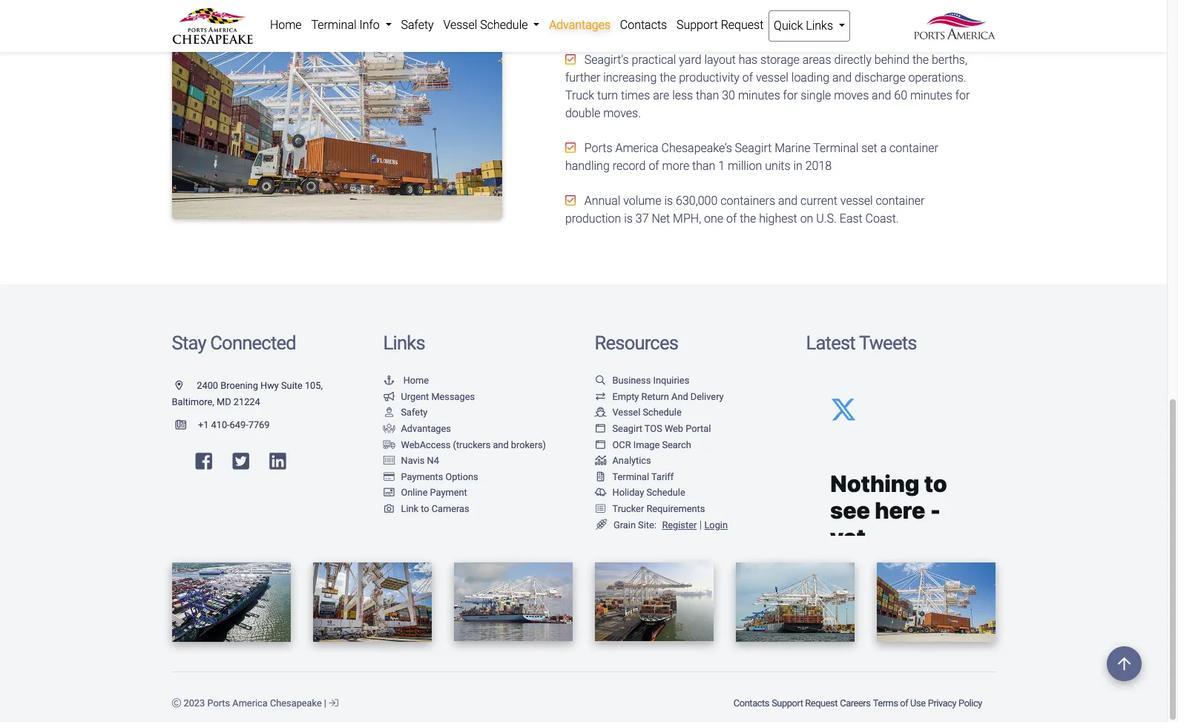 Task type: describe. For each thing, give the bounding box(es) containing it.
u.s.
[[817, 212, 837, 226]]

options
[[446, 471, 479, 482]]

cameras
[[432, 503, 470, 514]]

twitter square image
[[233, 452, 249, 471]]

empty
[[613, 391, 639, 402]]

2023
[[184, 698, 205, 709]]

safety link for urgent messages link
[[383, 407, 428, 418]]

and down discharge
[[872, 89, 892, 103]]

register
[[662, 519, 697, 530]]

to
[[421, 503, 430, 514]]

info
[[360, 18, 380, 32]]

webaccess (truckers and brokers) link
[[383, 439, 546, 450]]

current
[[801, 194, 838, 208]]

areas
[[803, 53, 832, 67]]

exchange image
[[595, 393, 607, 402]]

contacts for contacts
[[620, 18, 667, 32]]

terminal tariff
[[613, 471, 674, 482]]

37
[[636, 212, 649, 226]]

chesapeake
[[270, 698, 322, 709]]

practical
[[632, 53, 677, 67]]

phone office image
[[176, 421, 198, 431]]

online payment
[[401, 487, 468, 498]]

and left brokers)
[[493, 439, 509, 450]]

login link
[[705, 519, 728, 530]]

discharge
[[855, 71, 906, 85]]

+1
[[198, 420, 209, 431]]

seagirt tos web portal link
[[595, 423, 711, 434]]

empty return and delivery
[[613, 391, 724, 402]]

1 vertical spatial america
[[233, 698, 268, 709]]

analytics image
[[595, 457, 607, 466]]

0 horizontal spatial advantages
[[401, 423, 451, 434]]

resources
[[595, 332, 679, 354]]

safety link for terminal info "link"
[[396, 10, 439, 40]]

payments options link
[[383, 471, 479, 482]]

highest
[[760, 212, 798, 226]]

tweets
[[860, 332, 917, 354]]

ports inside ports america chesapeake's seagirt marine terminal set a container handling record of more than 1 million units in 2018
[[585, 141, 613, 155]]

net
[[652, 212, 670, 226]]

productivity
[[679, 71, 740, 85]]

schedule for bells image
[[647, 487, 686, 498]]

set
[[862, 141, 878, 155]]

n4
[[427, 455, 439, 466]]

login
[[705, 519, 728, 530]]

container storage image
[[383, 457, 395, 466]]

21224
[[234, 396, 260, 407]]

go to top image
[[1108, 647, 1142, 681]]

credit card front image
[[383, 489, 395, 498]]

0 horizontal spatial home
[[270, 18, 302, 32]]

navis
[[401, 455, 425, 466]]

0 horizontal spatial seagirt
[[613, 423, 643, 434]]

business
[[613, 375, 651, 386]]

webaccess (truckers and brokers)
[[401, 439, 546, 450]]

more
[[663, 159, 690, 173]]

check square image
[[566, 142, 576, 154]]

1 horizontal spatial advantages
[[550, 18, 611, 32]]

0 vertical spatial advantages link
[[545, 10, 616, 40]]

units
[[765, 159, 791, 173]]

one
[[705, 212, 724, 226]]

+1 410-649-7769
[[198, 420, 270, 431]]

connected
[[210, 332, 296, 354]]

further
[[566, 71, 601, 85]]

annual
[[585, 194, 621, 208]]

tos
[[645, 423, 663, 434]]

of inside seagirt's practical yard layout has storage areas directly behind the berths, further increasing the productivity of vessel loading and discharge                                 operations. truck turn times are less than 30 minutes for single moves and 60 minutes for double moves.
[[743, 71, 754, 85]]

moves.
[[604, 106, 641, 121]]

browser image for ocr
[[595, 441, 607, 450]]

analytics link
[[595, 455, 651, 466]]

1 vertical spatial the
[[660, 71, 677, 85]]

business inquiries
[[613, 375, 690, 386]]

chesapeake's
[[662, 141, 732, 155]]

2 for from the left
[[956, 89, 970, 103]]

1 vertical spatial support
[[772, 698, 804, 709]]

requirements
[[647, 503, 705, 514]]

increasing
[[604, 71, 657, 85]]

containers
[[721, 194, 776, 208]]

loading
[[792, 71, 830, 85]]

link
[[401, 503, 419, 514]]

mph,
[[673, 212, 702, 226]]

container for annual volume is 630,000 containers and current vessel container production is 37 net mph, one of the highest on u.s. east coast.
[[876, 194, 925, 208]]

site:
[[638, 519, 657, 530]]

privacy
[[928, 698, 957, 709]]

annual volume is 630,000 containers and current vessel container production is 37 net mph, one of the highest on u.s. east coast.
[[566, 194, 925, 226]]

marine
[[775, 141, 811, 155]]

0 horizontal spatial is
[[624, 212, 633, 226]]

return
[[642, 391, 670, 402]]

suite
[[281, 380, 303, 391]]

1 vertical spatial vessel schedule link
[[595, 407, 682, 418]]

0 vertical spatial support request link
[[672, 10, 769, 40]]

terms of use link
[[872, 690, 927, 716]]

terminal for terminal tariff
[[613, 471, 650, 482]]

copyright image
[[172, 699, 181, 709]]

0 horizontal spatial contacts link
[[616, 10, 672, 40]]

handling
[[566, 159, 610, 173]]

md
[[217, 396, 231, 407]]

terminal for terminal info
[[311, 18, 357, 32]]

the inside 'annual volume is 630,000 containers and current vessel container production is 37 net mph, one of the highest on u.s. east coast.'
[[740, 212, 757, 226]]

(truckers
[[453, 439, 491, 450]]

2018
[[806, 159, 832, 173]]

image
[[634, 439, 660, 450]]

privacy policy link
[[927, 690, 984, 716]]

credit card image
[[383, 473, 395, 482]]

less
[[673, 89, 693, 103]]

link to cameras link
[[383, 503, 470, 514]]

630,000
[[676, 194, 718, 208]]

30
[[722, 89, 736, 103]]

urgent messages link
[[383, 391, 475, 402]]

directly
[[835, 53, 872, 67]]

and inside 'annual volume is 630,000 containers and current vessel container production is 37 net mph, one of the highest on u.s. east coast.'
[[779, 194, 798, 208]]

0 horizontal spatial vessel schedule
[[444, 18, 531, 32]]

of left "use"
[[901, 698, 909, 709]]

hwy
[[261, 380, 279, 391]]

file invoice image
[[595, 473, 607, 482]]

has
[[739, 53, 758, 67]]

+1 410-649-7769 link
[[172, 420, 270, 431]]

1 horizontal spatial support request link
[[771, 690, 839, 716]]

1 vertical spatial advantages link
[[383, 423, 451, 434]]

yard
[[679, 53, 702, 67]]

behind
[[875, 53, 910, 67]]

on
[[801, 212, 814, 226]]

terminal inside ports america chesapeake's seagirt marine terminal set a container handling record of more than 1 million units in 2018
[[814, 141, 859, 155]]

trucker requirements
[[613, 503, 705, 514]]

east
[[840, 212, 863, 226]]



Task type: vqa. For each thing, say whether or not it's contained in the screenshot.
Booking/EDO
no



Task type: locate. For each thing, give the bounding box(es) containing it.
2400 broening hwy suite 105, baltimore, md 21224
[[172, 380, 323, 407]]

urgent messages
[[401, 391, 475, 402]]

1 check square image from the top
[[566, 54, 576, 66]]

0 vertical spatial schedule
[[480, 18, 528, 32]]

navis n4 link
[[383, 455, 439, 466]]

0 horizontal spatial vessel
[[756, 71, 789, 85]]

2 check square image from the top
[[566, 195, 576, 207]]

ports
[[585, 141, 613, 155], [207, 698, 230, 709]]

| left sign in image
[[324, 698, 327, 709]]

browser image
[[595, 425, 607, 434], [595, 441, 607, 450]]

0 horizontal spatial minutes
[[739, 89, 781, 103]]

contacts support request careers terms of use privacy policy
[[734, 698, 983, 709]]

1 horizontal spatial home link
[[383, 375, 429, 386]]

productivity image
[[172, 0, 502, 219]]

request inside support request link
[[721, 18, 764, 32]]

tariff
[[652, 471, 674, 482]]

berths,
[[932, 53, 968, 67]]

0 horizontal spatial support
[[677, 18, 718, 32]]

1 for from the left
[[784, 89, 798, 103]]

check square image up production
[[566, 195, 576, 207]]

minutes down the operations.
[[911, 89, 953, 103]]

0 vertical spatial links
[[806, 19, 834, 33]]

container right a
[[890, 141, 939, 155]]

in
[[794, 159, 803, 173]]

request up has
[[721, 18, 764, 32]]

1 vertical spatial |
[[324, 698, 327, 709]]

1 vertical spatial links
[[383, 332, 425, 354]]

1 horizontal spatial for
[[956, 89, 970, 103]]

for down the operations.
[[956, 89, 970, 103]]

0 vertical spatial the
[[913, 53, 929, 67]]

and
[[833, 71, 852, 85], [872, 89, 892, 103], [779, 194, 798, 208], [493, 439, 509, 450]]

container inside 'annual volume is 630,000 containers and current vessel container production is 37 net mph, one of the highest on u.s. east coast.'
[[876, 194, 925, 208]]

1 vertical spatial vessel schedule
[[613, 407, 682, 418]]

1 vertical spatial container
[[876, 194, 925, 208]]

brokers)
[[511, 439, 546, 450]]

1 horizontal spatial terminal
[[613, 471, 650, 482]]

1 vertical spatial safety
[[401, 407, 428, 418]]

0 horizontal spatial ports
[[207, 698, 230, 709]]

minutes right the 30 at the right of the page
[[739, 89, 781, 103]]

bullhorn image
[[383, 393, 395, 402]]

payments
[[401, 471, 443, 482]]

than left 1
[[693, 159, 716, 173]]

stay connected
[[172, 332, 296, 354]]

vessel inside seagirt's practical yard layout has storage areas directly behind the berths, further increasing the productivity of vessel loading and discharge                                 operations. truck turn times are less than 30 minutes for single moves and 60 minutes for double moves.
[[756, 71, 789, 85]]

careers
[[841, 698, 871, 709]]

broening
[[221, 380, 258, 391]]

2 vertical spatial terminal
[[613, 471, 650, 482]]

1 horizontal spatial links
[[806, 19, 834, 33]]

1 vertical spatial seagirt
[[613, 423, 643, 434]]

navis n4
[[401, 455, 439, 466]]

container for ports america chesapeake's seagirt marine terminal set a container handling record of more than 1 million units in 2018
[[890, 141, 939, 155]]

browser image for seagirt
[[595, 425, 607, 434]]

0 vertical spatial request
[[721, 18, 764, 32]]

support
[[677, 18, 718, 32], [772, 698, 804, 709]]

vessel
[[756, 71, 789, 85], [841, 194, 874, 208]]

search image
[[595, 376, 607, 386]]

are
[[653, 89, 670, 103]]

1 horizontal spatial support
[[772, 698, 804, 709]]

1 horizontal spatial ports
[[585, 141, 613, 155]]

ocr image search
[[613, 439, 692, 450]]

2 vertical spatial schedule
[[647, 487, 686, 498]]

0 vertical spatial vessel schedule link
[[439, 10, 545, 40]]

of inside 'annual volume is 630,000 containers and current vessel container production is 37 net mph, one of the highest on u.s. east coast.'
[[727, 212, 737, 226]]

sign in image
[[329, 699, 338, 709]]

0 vertical spatial safety link
[[396, 10, 439, 40]]

support request link up layout
[[672, 10, 769, 40]]

1 horizontal spatial vessel schedule link
[[595, 407, 682, 418]]

safety
[[401, 18, 434, 32], [401, 407, 428, 418]]

trucker requirements link
[[595, 503, 705, 514]]

user hard hat image
[[383, 409, 395, 418]]

browser image inside seagirt tos web portal link
[[595, 425, 607, 434]]

hand receiving image
[[383, 425, 395, 434]]

0 horizontal spatial contacts
[[620, 18, 667, 32]]

ports up the handling
[[585, 141, 613, 155]]

0 vertical spatial advantages
[[550, 18, 611, 32]]

check square image for seagirt's practical yard layout has storage areas directly behind the berths, further increasing the productivity of vessel loading and discharge                                 operations. truck turn times are less than 30 minutes for single moves and 60 minutes for double moves.
[[566, 54, 576, 66]]

contacts for contacts support request careers terms of use privacy policy
[[734, 698, 770, 709]]

home link left terminal info
[[265, 10, 307, 40]]

the up are on the top right of the page
[[660, 71, 677, 85]]

is up the net
[[665, 194, 673, 208]]

terminal info
[[311, 18, 383, 32]]

terminal info link
[[307, 10, 396, 40]]

map marker alt image
[[176, 382, 195, 391]]

1 vertical spatial check square image
[[566, 195, 576, 207]]

vessel
[[444, 18, 478, 32], [613, 407, 641, 418]]

safety link right the info
[[396, 10, 439, 40]]

0 vertical spatial than
[[696, 89, 720, 103]]

analytics
[[613, 455, 651, 466]]

2 safety from the top
[[401, 407, 428, 418]]

camera image
[[383, 505, 395, 514]]

delivery
[[691, 391, 724, 402]]

seagirt up ocr
[[613, 423, 643, 434]]

seagirt inside ports america chesapeake's seagirt marine terminal set a container handling record of more than 1 million units in 2018
[[735, 141, 772, 155]]

1 vertical spatial safety link
[[383, 407, 428, 418]]

turn
[[598, 89, 618, 103]]

latest
[[807, 332, 856, 354]]

links inside "link"
[[806, 19, 834, 33]]

volume
[[624, 194, 662, 208]]

1 horizontal spatial contacts link
[[733, 690, 771, 716]]

support up 'yard'
[[677, 18, 718, 32]]

bells image
[[595, 489, 607, 498]]

facebook square image
[[196, 452, 212, 471]]

for
[[784, 89, 798, 103], [956, 89, 970, 103]]

1 vertical spatial ports
[[207, 698, 230, 709]]

1 vertical spatial schedule
[[643, 407, 682, 418]]

0 vertical spatial terminal
[[311, 18, 357, 32]]

links up anchor icon
[[383, 332, 425, 354]]

1 horizontal spatial vessel schedule
[[613, 407, 682, 418]]

1 horizontal spatial advantages link
[[545, 10, 616, 40]]

webaccess
[[401, 439, 451, 450]]

advantages up "seagirt's"
[[550, 18, 611, 32]]

0 vertical spatial contacts link
[[616, 10, 672, 40]]

moves
[[835, 89, 869, 103]]

contacts link
[[616, 10, 672, 40], [733, 690, 771, 716]]

0 horizontal spatial support request link
[[672, 10, 769, 40]]

than down the productivity
[[696, 89, 720, 103]]

browser image up analytics icon
[[595, 441, 607, 450]]

wheat image
[[595, 519, 608, 530]]

1 horizontal spatial |
[[700, 519, 702, 531]]

0 vertical spatial vessel
[[444, 18, 478, 32]]

2 vertical spatial the
[[740, 212, 757, 226]]

0 vertical spatial america
[[616, 141, 659, 155]]

support request link left careers
[[771, 690, 839, 716]]

0 vertical spatial home link
[[265, 10, 307, 40]]

0 vertical spatial safety
[[401, 18, 434, 32]]

1 horizontal spatial seagirt
[[735, 141, 772, 155]]

410-
[[211, 420, 230, 431]]

terminal tariff link
[[595, 471, 674, 482]]

schedule for ship icon
[[643, 407, 682, 418]]

record
[[613, 159, 646, 173]]

for left single
[[784, 89, 798, 103]]

america inside ports america chesapeake's seagirt marine terminal set a container handling record of more than 1 million units in 2018
[[616, 141, 659, 155]]

links right quick
[[806, 19, 834, 33]]

0 vertical spatial seagirt
[[735, 141, 772, 155]]

1 safety from the top
[[401, 18, 434, 32]]

2 horizontal spatial the
[[913, 53, 929, 67]]

empty return and delivery link
[[595, 391, 724, 402]]

container up coast.
[[876, 194, 925, 208]]

schedule
[[480, 18, 528, 32], [643, 407, 682, 418], [647, 487, 686, 498]]

0 vertical spatial browser image
[[595, 425, 607, 434]]

0 horizontal spatial advantages link
[[383, 423, 451, 434]]

home link for terminal info "link"
[[265, 10, 307, 40]]

and up moves
[[833, 71, 852, 85]]

| left login
[[700, 519, 702, 531]]

the down containers
[[740, 212, 757, 226]]

1 vertical spatial vessel
[[841, 194, 874, 208]]

anchor image
[[383, 376, 395, 386]]

policy
[[959, 698, 983, 709]]

minutes
[[739, 89, 781, 103], [911, 89, 953, 103]]

is left 37
[[624, 212, 633, 226]]

1 vertical spatial than
[[693, 159, 716, 173]]

0 horizontal spatial |
[[324, 698, 327, 709]]

0 horizontal spatial request
[[721, 18, 764, 32]]

search
[[663, 439, 692, 450]]

advantages link up webaccess
[[383, 423, 451, 434]]

1 vertical spatial browser image
[[595, 441, 607, 450]]

1 vertical spatial request
[[806, 698, 838, 709]]

home up urgent
[[404, 375, 429, 386]]

truck container image
[[383, 441, 395, 450]]

2 minutes from the left
[[911, 89, 953, 103]]

storage
[[761, 53, 800, 67]]

browser image inside ocr image search 'link'
[[595, 441, 607, 450]]

terminal up 2018
[[814, 141, 859, 155]]

0 horizontal spatial vessel schedule link
[[439, 10, 545, 40]]

of right one
[[727, 212, 737, 226]]

1 horizontal spatial vessel
[[613, 407, 641, 418]]

check square image for annual volume is 630,000 containers and current vessel container production is 37 net mph, one of the highest on u.s. east coast.
[[566, 195, 576, 207]]

2400
[[197, 380, 218, 391]]

safety link down urgent
[[383, 407, 428, 418]]

seagirt's practical yard layout has storage areas directly behind the berths, further increasing the productivity of vessel loading and discharge                                 operations. truck turn times are less than 30 minutes for single moves and 60 minutes for double moves.
[[566, 53, 970, 121]]

1 vertical spatial contacts
[[734, 698, 770, 709]]

register link
[[660, 519, 697, 530]]

home link for urgent messages link
[[383, 375, 429, 386]]

1 horizontal spatial america
[[616, 141, 659, 155]]

advantages link up "seagirt's"
[[545, 10, 616, 40]]

safety right the info
[[401, 18, 434, 32]]

than inside seagirt's practical yard layout has storage areas directly behind the berths, further increasing the productivity of vessel loading and discharge                                 operations. truck turn times are less than 30 minutes for single moves and 60 minutes for double moves.
[[696, 89, 720, 103]]

0 vertical spatial check square image
[[566, 54, 576, 66]]

browser image down ship icon
[[595, 425, 607, 434]]

1 minutes from the left
[[739, 89, 781, 103]]

1
[[719, 159, 725, 173]]

0 vertical spatial ports
[[585, 141, 613, 155]]

linkedin image
[[270, 452, 286, 471]]

1 vertical spatial advantages
[[401, 423, 451, 434]]

2 browser image from the top
[[595, 441, 607, 450]]

list alt image
[[595, 505, 607, 514]]

terminal inside "link"
[[311, 18, 357, 32]]

0 horizontal spatial links
[[383, 332, 425, 354]]

0 horizontal spatial for
[[784, 89, 798, 103]]

|
[[700, 519, 702, 531], [324, 698, 327, 709]]

1 vertical spatial home
[[404, 375, 429, 386]]

than inside ports america chesapeake's seagirt marine terminal set a container handling record of more than 1 million units in 2018
[[693, 159, 716, 173]]

home left terminal info
[[270, 18, 302, 32]]

inquiries
[[654, 375, 690, 386]]

0 vertical spatial home
[[270, 18, 302, 32]]

grain
[[614, 519, 636, 530]]

seagirt up million
[[735, 141, 772, 155]]

1 vertical spatial support request link
[[771, 690, 839, 716]]

the up the operations.
[[913, 53, 929, 67]]

ocr
[[613, 439, 631, 450]]

1 horizontal spatial contacts
[[734, 698, 770, 709]]

advantages link
[[545, 10, 616, 40], [383, 423, 451, 434]]

terminal left the info
[[311, 18, 357, 32]]

ship image
[[595, 409, 607, 418]]

request
[[721, 18, 764, 32], [806, 698, 838, 709]]

holiday
[[613, 487, 645, 498]]

home link up urgent
[[383, 375, 429, 386]]

america up record
[[616, 141, 659, 155]]

truck
[[566, 89, 595, 103]]

1 vertical spatial contacts link
[[733, 690, 771, 716]]

safety down urgent
[[401, 407, 428, 418]]

0 vertical spatial contacts
[[620, 18, 667, 32]]

0 horizontal spatial home link
[[265, 10, 307, 40]]

vessel up east
[[841, 194, 874, 208]]

1 vertical spatial home link
[[383, 375, 429, 386]]

request left careers
[[806, 698, 838, 709]]

2 horizontal spatial terminal
[[814, 141, 859, 155]]

and
[[672, 391, 689, 402]]

1 horizontal spatial minutes
[[911, 89, 953, 103]]

0 vertical spatial |
[[700, 519, 702, 531]]

vessel inside 'annual volume is 630,000 containers and current vessel container production is 37 net mph, one of the highest on u.s. east coast.'
[[841, 194, 874, 208]]

ports right 2023
[[207, 698, 230, 709]]

holiday schedule
[[613, 487, 686, 498]]

1 horizontal spatial home
[[404, 375, 429, 386]]

single
[[801, 89, 832, 103]]

0 vertical spatial vessel
[[756, 71, 789, 85]]

vessel schedule link
[[439, 10, 545, 40], [595, 407, 682, 418]]

times
[[621, 89, 651, 103]]

check square image up further
[[566, 54, 576, 66]]

of left more
[[649, 159, 660, 173]]

0 vertical spatial support
[[677, 18, 718, 32]]

production
[[566, 212, 622, 226]]

1 horizontal spatial vessel
[[841, 194, 874, 208]]

support left careers
[[772, 698, 804, 709]]

of inside ports america chesapeake's seagirt marine terminal set a container handling record of more than 1 million units in 2018
[[649, 159, 660, 173]]

1 vertical spatial vessel
[[613, 407, 641, 418]]

link to cameras
[[401, 503, 470, 514]]

advantages up webaccess
[[401, 423, 451, 434]]

1 horizontal spatial is
[[665, 194, 673, 208]]

a
[[881, 141, 887, 155]]

of down has
[[743, 71, 754, 85]]

0 horizontal spatial the
[[660, 71, 677, 85]]

7769
[[248, 420, 270, 431]]

0 vertical spatial is
[[665, 194, 673, 208]]

1 vertical spatial is
[[624, 212, 633, 226]]

0 vertical spatial vessel schedule
[[444, 18, 531, 32]]

1 browser image from the top
[[595, 425, 607, 434]]

terminal
[[311, 18, 357, 32], [814, 141, 859, 155], [613, 471, 650, 482]]

1 horizontal spatial request
[[806, 698, 838, 709]]

2400 broening hwy suite 105, baltimore, md 21224 link
[[172, 380, 323, 407]]

and up highest
[[779, 194, 798, 208]]

stay
[[172, 332, 206, 354]]

america left chesapeake
[[233, 698, 268, 709]]

1 vertical spatial terminal
[[814, 141, 859, 155]]

container inside ports america chesapeake's seagirt marine terminal set a container handling record of more than 1 million units in 2018
[[890, 141, 939, 155]]

double
[[566, 106, 601, 121]]

vessel schedule
[[444, 18, 531, 32], [613, 407, 682, 418]]

0 horizontal spatial america
[[233, 698, 268, 709]]

vessel down storage
[[756, 71, 789, 85]]

terminal down "analytics"
[[613, 471, 650, 482]]

check square image
[[566, 54, 576, 66], [566, 195, 576, 207]]



